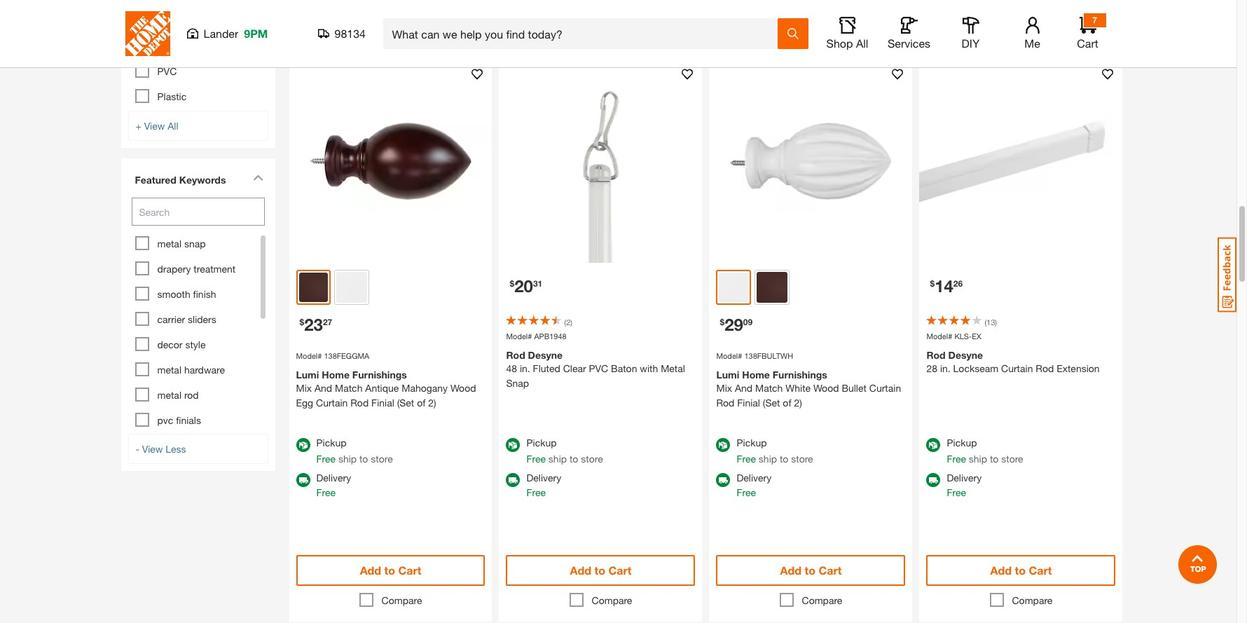 Task type: locate. For each thing, give the bounding box(es) containing it.
4 add to cart button from the left
[[927, 555, 1116, 586]]

0 horizontal spatial available for pickup image
[[296, 438, 310, 452]]

match down 138feggma
[[335, 382, 363, 394]]

delivery free
[[317, 472, 351, 498], [527, 472, 562, 498], [737, 472, 772, 498], [948, 472, 982, 498]]

desyne
[[528, 349, 563, 361], [949, 349, 984, 361]]

1 vertical spatial metal
[[157, 364, 182, 376]]

1 add from the left
[[360, 564, 382, 577]]

lumi home furnishings mix and match white wood bullet curtain rod finial (set of 2)
[[717, 369, 902, 409]]

2 add to cart button from the left
[[507, 555, 696, 586]]

0 horizontal spatial (
[[565, 318, 567, 327]]

in. for 20
[[520, 362, 531, 374]]

$ inside $ 23 27
[[300, 317, 304, 328]]

1 pickup from the left
[[317, 437, 347, 449]]

and inside lumi home furnishings mix and match antique mahogany wood egg curtain rod finial (set of 2)
[[315, 382, 332, 394]]

1 horizontal spatial of
[[783, 397, 792, 409]]

view right the +
[[144, 120, 165, 132]]

2 furnishings from the left
[[773, 369, 828, 381]]

model# for lumi home furnishings mix and match antique mahogany wood egg curtain rod finial (set of 2)
[[296, 352, 322, 361]]

match inside lumi home furnishings mix and match white wood bullet curtain rod finial (set of 2)
[[756, 382, 783, 394]]

1 finial from the left
[[372, 397, 395, 409]]

4 store from the left
[[1002, 453, 1024, 465]]

4 ship from the left
[[970, 453, 988, 465]]

model# left kls-
[[927, 332, 953, 341]]

desyne inside rod desyne 28 in. lockseam curtain rod extension
[[949, 349, 984, 361]]

pvc right clear
[[589, 362, 609, 374]]

match left white
[[756, 382, 783, 394]]

0 vertical spatial metal
[[157, 238, 182, 250]]

furnishings for 23
[[353, 369, 407, 381]]

lumi inside lumi home furnishings mix and match white wood bullet curtain rod finial (set of 2)
[[717, 369, 740, 381]]

available for pickup image for 23
[[296, 438, 310, 452]]

furnishings up white
[[773, 369, 828, 381]]

2 of from the left
[[783, 397, 792, 409]]

rod desyne 48 in. fluted clear pvc baton with metal snap
[[507, 349, 686, 389]]

view right -
[[142, 443, 163, 455]]

$ inside $ 14 26
[[931, 279, 935, 289]]

model# kls-ex
[[927, 332, 982, 341]]

2 delivery free from the left
[[527, 472, 562, 498]]

3 pickup from the left
[[737, 437, 767, 449]]

metal left the rod
[[157, 389, 182, 401]]

1 pickup free ship to store from the left
[[317, 437, 393, 465]]

furnishings inside lumi home furnishings mix and match white wood bullet curtain rod finial (set of 2)
[[773, 369, 828, 381]]

0 horizontal spatial )
[[571, 318, 573, 327]]

desyne up fluted in the bottom of the page
[[528, 349, 563, 361]]

$ for 20
[[510, 279, 515, 289]]

rod down model# 138fbultwh
[[717, 397, 735, 409]]

1 home from the left
[[322, 369, 350, 381]]

carrier sliders
[[157, 313, 216, 325]]

0 vertical spatial pvc
[[157, 65, 177, 77]]

in. right 28
[[941, 362, 951, 374]]

delivery free for snap
[[527, 472, 562, 498]]

1 horizontal spatial pvc
[[589, 362, 609, 374]]

3 available for pickup image from the left
[[717, 438, 731, 452]]

rod up 28
[[927, 349, 946, 361]]

in. right 48
[[520, 362, 531, 374]]

drapery treatment
[[157, 263, 236, 275]]

home down model# 138feggma in the bottom of the page
[[322, 369, 350, 381]]

0 horizontal spatial curtain
[[316, 397, 348, 409]]

finial
[[372, 397, 395, 409], [738, 397, 761, 409]]

rod up 48
[[507, 349, 526, 361]]

+ view all link
[[128, 111, 268, 141]]

0 horizontal spatial in.
[[520, 362, 531, 374]]

pickup free ship to store for curtain
[[317, 437, 393, 465]]

1 horizontal spatial white image
[[720, 273, 749, 303]]

1 available shipping image from the left
[[507, 473, 521, 487]]

0 horizontal spatial (set
[[397, 397, 415, 409]]

1 mix from the left
[[296, 382, 312, 394]]

delivery for curtain
[[317, 472, 351, 484]]

all
[[857, 36, 869, 50], [168, 120, 178, 132]]

kls-
[[955, 332, 973, 341]]

7
[[1093, 15, 1098, 25]]

3 delivery from the left
[[737, 472, 772, 484]]

model# down "23"
[[296, 352, 322, 361]]

wood right mahogany
[[451, 382, 476, 394]]

compare
[[382, 19, 422, 30], [592, 19, 633, 30], [802, 19, 843, 30], [1013, 19, 1053, 30], [382, 595, 422, 606], [592, 595, 633, 606], [802, 595, 843, 606], [1013, 595, 1053, 606]]

desyne inside rod desyne 48 in. fluted clear pvc baton with metal snap
[[528, 349, 563, 361]]

2 in. from the left
[[941, 362, 951, 374]]

$ inside $ 29 09
[[720, 317, 725, 328]]

138fbultwh
[[745, 352, 794, 361]]

$ 23 27
[[300, 315, 333, 335]]

pickup for rod
[[737, 437, 767, 449]]

rod desyne 28 in. lockseam curtain rod extension
[[927, 349, 1100, 374]]

cart for rod desyne 28 in. lockseam curtain rod extension
[[1030, 564, 1053, 577]]

steel link
[[157, 15, 180, 27]]

1 horizontal spatial lumi
[[717, 369, 740, 381]]

0 horizontal spatial lumi
[[296, 369, 319, 381]]

finial down model# 138fbultwh
[[738, 397, 761, 409]]

1 horizontal spatial (set
[[763, 397, 781, 409]]

curtain inside lumi home furnishings mix and match white wood bullet curtain rod finial (set of 2)
[[870, 382, 902, 394]]

free
[[317, 453, 336, 465], [527, 453, 546, 465], [737, 453, 756, 465], [948, 453, 967, 465], [317, 487, 336, 498], [527, 487, 546, 498], [737, 487, 756, 498], [948, 487, 967, 498]]

services button
[[887, 17, 932, 50]]

treatment
[[194, 263, 236, 275]]

2 available shipping image from the left
[[927, 473, 941, 487]]

wood
[[451, 382, 476, 394], [814, 382, 840, 394]]

- view less
[[136, 443, 186, 455]]

2 ship from the left
[[549, 453, 567, 465]]

model#
[[507, 332, 532, 341], [927, 332, 953, 341], [296, 352, 322, 361], [717, 352, 743, 361]]

$ for 23
[[300, 317, 304, 328]]

1 horizontal spatial 2)
[[795, 397, 803, 409]]

29
[[725, 315, 744, 335]]

store for rod
[[792, 453, 814, 465]]

delivery for snap
[[527, 472, 562, 484]]

smooth
[[157, 288, 191, 300]]

home inside lumi home furnishings mix and match antique mahogany wood egg curtain rod finial (set of 2)
[[322, 369, 350, 381]]

rod
[[184, 389, 199, 401]]

1 horizontal spatial all
[[857, 36, 869, 50]]

27
[[323, 317, 333, 328]]

2 ( from the left
[[985, 318, 987, 327]]

curtain right egg
[[316, 397, 348, 409]]

2)
[[429, 397, 437, 409], [795, 397, 803, 409]]

1 horizontal spatial finial
[[738, 397, 761, 409]]

2 mix from the left
[[717, 382, 733, 394]]

mix inside lumi home furnishings mix and match antique mahogany wood egg curtain rod finial (set of 2)
[[296, 382, 312, 394]]

0 vertical spatial view
[[144, 120, 165, 132]]

2 ) from the left
[[996, 318, 998, 327]]

1 available for pickup image from the left
[[296, 438, 310, 452]]

0 horizontal spatial all
[[168, 120, 178, 132]]

rod left extension
[[1036, 362, 1055, 374]]

2 vertical spatial metal
[[157, 389, 182, 401]]

cart 7
[[1078, 15, 1099, 50]]

1 horizontal spatial wood
[[814, 382, 840, 394]]

sliders
[[188, 313, 216, 325]]

2 vertical spatial curtain
[[316, 397, 348, 409]]

0 horizontal spatial desyne
[[528, 349, 563, 361]]

home down model# 138fbultwh
[[743, 369, 770, 381]]

-
[[136, 443, 139, 455]]

1 ship from the left
[[339, 453, 357, 465]]

4 pickup free ship to store from the left
[[948, 437, 1024, 465]]

0 horizontal spatial furnishings
[[353, 369, 407, 381]]

0 vertical spatial curtain
[[1002, 362, 1034, 374]]

wood left bullet
[[814, 382, 840, 394]]

metal down decor
[[157, 364, 182, 376]]

2 horizontal spatial curtain
[[1002, 362, 1034, 374]]

2 match from the left
[[756, 382, 783, 394]]

caret icon image
[[253, 175, 263, 181]]

pvc
[[157, 414, 173, 426]]

plastic link
[[157, 90, 187, 102]]

1 and from the left
[[315, 382, 332, 394]]

2 pickup from the left
[[527, 437, 557, 449]]

desyne up "lockseam"
[[949, 349, 984, 361]]

1 horizontal spatial home
[[743, 369, 770, 381]]

0 horizontal spatial 2)
[[429, 397, 437, 409]]

3 pickup free ship to store from the left
[[737, 437, 814, 465]]

aluminum link
[[157, 40, 201, 52]]

1 vertical spatial pvc
[[589, 362, 609, 374]]

and for 29
[[735, 382, 753, 394]]

curtain right "lockseam"
[[1002, 362, 1034, 374]]

in. inside rod desyne 28 in. lockseam curtain rod extension
[[941, 362, 951, 374]]

less
[[166, 443, 186, 455]]

model# 138fbultwh
[[717, 352, 794, 361]]

2 store from the left
[[581, 453, 603, 465]]

model# for rod desyne 48 in. fluted clear pvc baton with metal snap
[[507, 332, 532, 341]]

in. inside rod desyne 48 in. fluted clear pvc baton with metal snap
[[520, 362, 531, 374]]

pvc up plastic link
[[157, 65, 177, 77]]

white image
[[337, 272, 368, 303], [720, 273, 749, 303]]

lumi up egg
[[296, 369, 319, 381]]

$
[[510, 279, 515, 289], [931, 279, 935, 289], [300, 317, 304, 328], [720, 317, 725, 328]]

1 ) from the left
[[571, 318, 573, 327]]

finials
[[176, 414, 201, 426]]

2 finial from the left
[[738, 397, 761, 409]]

1 horizontal spatial furnishings
[[773, 369, 828, 381]]

1 vertical spatial curtain
[[870, 382, 902, 394]]

0 vertical spatial all
[[857, 36, 869, 50]]

add to cart button for snap
[[507, 555, 696, 586]]

available for pickup image
[[296, 438, 310, 452], [507, 438, 521, 452], [717, 438, 731, 452]]

$ left 27
[[300, 317, 304, 328]]

) up rod desyne 28 in. lockseam curtain rod extension
[[996, 318, 998, 327]]

2 2) from the left
[[795, 397, 803, 409]]

to
[[360, 453, 368, 465], [570, 453, 579, 465], [780, 453, 789, 465], [991, 453, 999, 465], [385, 564, 395, 577], [595, 564, 606, 577], [805, 564, 816, 577], [1016, 564, 1026, 577]]

What can we help you find today? search field
[[392, 19, 777, 48]]

1 delivery free from the left
[[317, 472, 351, 498]]

3 add to cart from the left
[[781, 564, 842, 577]]

furnishings up antique
[[353, 369, 407, 381]]

0 horizontal spatial match
[[335, 382, 363, 394]]

2 available shipping image from the left
[[717, 473, 731, 487]]

mix
[[296, 382, 312, 394], [717, 382, 733, 394]]

3 delivery free from the left
[[737, 472, 772, 498]]

2 lumi from the left
[[717, 369, 740, 381]]

furnishings for 29
[[773, 369, 828, 381]]

ex
[[973, 332, 982, 341]]

cart
[[1078, 36, 1099, 50], [399, 564, 422, 577], [609, 564, 632, 577], [819, 564, 842, 577], [1030, 564, 1053, 577]]

1 lumi from the left
[[296, 369, 319, 381]]

23
[[304, 315, 323, 335]]

2 home from the left
[[743, 369, 770, 381]]

( for 14
[[985, 318, 987, 327]]

2 horizontal spatial available for pickup image
[[717, 438, 731, 452]]

view
[[144, 120, 165, 132], [142, 443, 163, 455]]

1 vertical spatial all
[[168, 120, 178, 132]]

rod inside rod desyne 48 in. fluted clear pvc baton with metal snap
[[507, 349, 526, 361]]

white image right the antique mahogany image
[[337, 272, 368, 303]]

pickup free ship to store
[[317, 437, 393, 465], [527, 437, 603, 465], [737, 437, 814, 465], [948, 437, 1024, 465]]

home inside lumi home furnishings mix and match white wood bullet curtain rod finial (set of 2)
[[743, 369, 770, 381]]

lockseam
[[954, 362, 999, 374]]

fluted
[[533, 362, 561, 374]]

1 store from the left
[[371, 453, 393, 465]]

0 horizontal spatial home
[[322, 369, 350, 381]]

1 ( from the left
[[565, 318, 567, 327]]

home
[[322, 369, 350, 381], [743, 369, 770, 381]]

2 add from the left
[[570, 564, 592, 577]]

furnishings
[[353, 369, 407, 381], [773, 369, 828, 381]]

0 horizontal spatial and
[[315, 382, 332, 394]]

(set down 138fbultwh
[[763, 397, 781, 409]]

model# left apb1948
[[507, 332, 532, 341]]

(set inside lumi home furnishings mix and match antique mahogany wood egg curtain rod finial (set of 2)
[[397, 397, 415, 409]]

1 delivery from the left
[[317, 472, 351, 484]]

1 furnishings from the left
[[353, 369, 407, 381]]

match for 29
[[756, 382, 783, 394]]

3 metal from the top
[[157, 389, 182, 401]]

white image up "29"
[[720, 273, 749, 303]]

2) down white
[[795, 397, 803, 409]]

1 horizontal spatial and
[[735, 382, 753, 394]]

mix up egg
[[296, 382, 312, 394]]

and inside lumi home furnishings mix and match white wood bullet curtain rod finial (set of 2)
[[735, 382, 753, 394]]

1 horizontal spatial curtain
[[870, 382, 902, 394]]

0 horizontal spatial of
[[417, 397, 426, 409]]

1 add to cart from the left
[[360, 564, 422, 577]]

28 in. lockseam curtain rod extension image
[[920, 60, 1124, 263]]

1 horizontal spatial match
[[756, 382, 783, 394]]

pvc finials link
[[157, 414, 201, 426]]

aluminum
[[157, 40, 201, 52]]

9pm
[[244, 27, 268, 40]]

me button
[[1011, 17, 1056, 50]]

finial down antique
[[372, 397, 395, 409]]

match inside lumi home furnishings mix and match antique mahogany wood egg curtain rod finial (set of 2)
[[335, 382, 363, 394]]

1 of from the left
[[417, 397, 426, 409]]

1 horizontal spatial in.
[[941, 362, 951, 374]]

lumi down model# 138fbultwh
[[717, 369, 740, 381]]

2 (set from the left
[[763, 397, 781, 409]]

of down mahogany
[[417, 397, 426, 409]]

metal
[[157, 238, 182, 250], [157, 364, 182, 376], [157, 389, 182, 401]]

add for curtain
[[360, 564, 382, 577]]

(set down mahogany
[[397, 397, 415, 409]]

1 desyne from the left
[[528, 349, 563, 361]]

2 add to cart from the left
[[570, 564, 632, 577]]

0 horizontal spatial finial
[[372, 397, 395, 409]]

curtain inside lumi home furnishings mix and match antique mahogany wood egg curtain rod finial (set of 2)
[[316, 397, 348, 409]]

the home depot logo image
[[125, 11, 170, 56]]

1 match from the left
[[335, 382, 363, 394]]

shop all
[[827, 36, 869, 50]]

extension
[[1057, 362, 1100, 374]]

2 metal from the top
[[157, 364, 182, 376]]

available shipping image for 28 in. lockseam curtain rod extension
[[927, 473, 941, 487]]

3 store from the left
[[792, 453, 814, 465]]

1 wood from the left
[[451, 382, 476, 394]]

rod down antique
[[351, 397, 369, 409]]

1 horizontal spatial available shipping image
[[927, 473, 941, 487]]

2) down mahogany
[[429, 397, 437, 409]]

of
[[417, 397, 426, 409], [783, 397, 792, 409]]

1 horizontal spatial available for pickup image
[[507, 438, 521, 452]]

available shipping image
[[507, 473, 521, 487], [717, 473, 731, 487]]

$ for 29
[[720, 317, 725, 328]]

cart for rod desyne 48 in. fluted clear pvc baton with metal snap
[[609, 564, 632, 577]]

$ left 09
[[720, 317, 725, 328]]

egg
[[296, 397, 314, 409]]

metal hardware
[[157, 364, 225, 376]]

and down model# 138feggma in the bottom of the page
[[315, 382, 332, 394]]

1 horizontal spatial (
[[985, 318, 987, 327]]

mahogany image
[[758, 272, 788, 303]]

metal left snap
[[157, 238, 182, 250]]

1 add to cart button from the left
[[296, 555, 486, 586]]

decor style link
[[157, 339, 206, 351]]

all down plastic
[[168, 120, 178, 132]]

2 desyne from the left
[[949, 349, 984, 361]]

1 horizontal spatial available shipping image
[[717, 473, 731, 487]]

1 in. from the left
[[520, 362, 531, 374]]

1 available shipping image from the left
[[296, 473, 310, 487]]

1 horizontal spatial mix
[[717, 382, 733, 394]]

$ left 31
[[510, 279, 515, 289]]

$ inside $ 20 31
[[510, 279, 515, 289]]

available shipping image
[[296, 473, 310, 487], [927, 473, 941, 487]]

0 horizontal spatial available shipping image
[[507, 473, 521, 487]]

2 and from the left
[[735, 382, 753, 394]]

ship
[[339, 453, 357, 465], [549, 453, 567, 465], [759, 453, 778, 465], [970, 453, 988, 465]]

0 horizontal spatial wood
[[451, 382, 476, 394]]

match
[[335, 382, 363, 394], [756, 382, 783, 394]]

mix inside lumi home furnishings mix and match white wood bullet curtain rod finial (set of 2)
[[717, 382, 733, 394]]

finial inside lumi home furnishings mix and match white wood bullet curtain rod finial (set of 2)
[[738, 397, 761, 409]]

1 metal from the top
[[157, 238, 182, 250]]

add to cart button for rod
[[717, 555, 906, 586]]

all right "shop"
[[857, 36, 869, 50]]

curtain
[[1002, 362, 1034, 374], [870, 382, 902, 394], [316, 397, 348, 409]]

(set
[[397, 397, 415, 409], [763, 397, 781, 409]]

3 add to cart button from the left
[[717, 555, 906, 586]]

09
[[744, 317, 753, 328]]

hardware
[[184, 364, 225, 376]]

) up clear
[[571, 318, 573, 327]]

mix down model# 138fbultwh
[[717, 382, 733, 394]]

1 horizontal spatial desyne
[[949, 349, 984, 361]]

add to cart
[[360, 564, 422, 577], [570, 564, 632, 577], [781, 564, 842, 577], [991, 564, 1053, 577]]

model# down "29"
[[717, 352, 743, 361]]

add to cart for snap
[[570, 564, 632, 577]]

3 add from the left
[[781, 564, 802, 577]]

of down white
[[783, 397, 792, 409]]

0 horizontal spatial mix
[[296, 382, 312, 394]]

2 delivery from the left
[[527, 472, 562, 484]]

decor
[[157, 339, 183, 351]]

2 wood from the left
[[814, 382, 840, 394]]

1 (set from the left
[[397, 397, 415, 409]]

lumi
[[296, 369, 319, 381], [717, 369, 740, 381]]

2) inside lumi home furnishings mix and match antique mahogany wood egg curtain rod finial (set of 2)
[[429, 397, 437, 409]]

3 ship from the left
[[759, 453, 778, 465]]

2 pickup free ship to store from the left
[[527, 437, 603, 465]]

lumi inside lumi home furnishings mix and match antique mahogany wood egg curtain rod finial (set of 2)
[[296, 369, 319, 381]]

1 2) from the left
[[429, 397, 437, 409]]

curtain right bullet
[[870, 382, 902, 394]]

furnishings inside lumi home furnishings mix and match antique mahogany wood egg curtain rod finial (set of 2)
[[353, 369, 407, 381]]

view for -
[[142, 443, 163, 455]]

carrier sliders link
[[157, 313, 216, 325]]

28
[[927, 362, 938, 374]]

and down model# 138fbultwh
[[735, 382, 753, 394]]

in.
[[520, 362, 531, 374], [941, 362, 951, 374]]

0 horizontal spatial available shipping image
[[296, 473, 310, 487]]

add
[[360, 564, 382, 577], [570, 564, 592, 577], [781, 564, 802, 577], [991, 564, 1012, 577]]

1 vertical spatial view
[[142, 443, 163, 455]]

ship for rod
[[759, 453, 778, 465]]

$ left 26
[[931, 279, 935, 289]]

1 horizontal spatial )
[[996, 318, 998, 327]]

add to cart for rod
[[781, 564, 842, 577]]

pvc inside rod desyne 48 in. fluted clear pvc baton with metal snap
[[589, 362, 609, 374]]

rod inside lumi home furnishings mix and match antique mahogany wood egg curtain rod finial (set of 2)
[[351, 397, 369, 409]]



Task type: describe. For each thing, give the bounding box(es) containing it.
model# apb1948
[[507, 332, 567, 341]]

finish
[[193, 288, 216, 300]]

) for 14
[[996, 318, 998, 327]]

white
[[786, 382, 811, 394]]

( for 20
[[565, 318, 567, 327]]

store for curtain
[[371, 453, 393, 465]]

4 delivery free from the left
[[948, 472, 982, 498]]

match for 23
[[335, 382, 363, 394]]

curtain inside rod desyne 28 in. lockseam curtain rod extension
[[1002, 362, 1034, 374]]

smooth finish
[[157, 288, 216, 300]]

model# 138feggma
[[296, 352, 370, 361]]

$ 14 26
[[931, 277, 963, 296]]

wood inside lumi home furnishings mix and match antique mahogany wood egg curtain rod finial (set of 2)
[[451, 382, 476, 394]]

mix for 29
[[717, 382, 733, 394]]

( 13 )
[[985, 318, 998, 327]]

delivery for rod
[[737, 472, 772, 484]]

pickup free ship to store for rod
[[737, 437, 814, 465]]

+
[[136, 120, 142, 132]]

feedback link image
[[1219, 237, 1237, 313]]

lumi home furnishings mix and match antique mahogany wood egg curtain rod finial (set of 2)
[[296, 369, 476, 409]]

(set inside lumi home furnishings mix and match white wood bullet curtain rod finial (set of 2)
[[763, 397, 781, 409]]

pvc link
[[157, 65, 177, 77]]

48
[[507, 362, 517, 374]]

carrier
[[157, 313, 185, 325]]

ship for curtain
[[339, 453, 357, 465]]

diy button
[[949, 17, 994, 50]]

drapery treatment link
[[157, 263, 236, 275]]

shop
[[827, 36, 854, 50]]

$ 20 31
[[510, 277, 543, 296]]

31
[[533, 279, 543, 289]]

pickup for curtain
[[317, 437, 347, 449]]

add for snap
[[570, 564, 592, 577]]

delivery free for curtain
[[317, 472, 351, 498]]

metal hardware link
[[157, 364, 225, 376]]

decor style
[[157, 339, 206, 351]]

available for pickup image
[[927, 438, 941, 452]]

4 add to cart from the left
[[991, 564, 1053, 577]]

bullet
[[842, 382, 867, 394]]

antique mahogany image
[[299, 273, 328, 303]]

with
[[640, 362, 659, 374]]

metal rod
[[157, 389, 199, 401]]

featured keywords
[[135, 174, 226, 186]]

available for pickup image for 29
[[717, 438, 731, 452]]

add for rod
[[781, 564, 802, 577]]

mahogany
[[402, 382, 448, 394]]

metal for metal rod
[[157, 389, 182, 401]]

$ for 14
[[931, 279, 935, 289]]

available shipping image for 48 in. fluted clear pvc baton with metal snap
[[507, 473, 521, 487]]

available shipping image for mix and match white wood bullet curtain rod finial (set of 2)
[[717, 473, 731, 487]]

all inside + view all link
[[168, 120, 178, 132]]

Search text field
[[131, 198, 265, 226]]

lumi for 23
[[296, 369, 319, 381]]

metal
[[661, 362, 686, 374]]

snap
[[184, 238, 206, 250]]

plastic
[[157, 90, 187, 102]]

diy
[[962, 36, 980, 50]]

all inside shop all button
[[857, 36, 869, 50]]

0 horizontal spatial white image
[[337, 272, 368, 303]]

4 pickup from the left
[[948, 437, 978, 449]]

pickup free ship to store for snap
[[527, 437, 603, 465]]

14
[[935, 277, 954, 296]]

wood inside lumi home furnishings mix and match white wood bullet curtain rod finial (set of 2)
[[814, 382, 840, 394]]

keywords
[[179, 174, 226, 186]]

pvc finials
[[157, 414, 201, 426]]

snap
[[507, 377, 529, 389]]

home for 29
[[743, 369, 770, 381]]

store for snap
[[581, 453, 603, 465]]

mix for 23
[[296, 382, 312, 394]]

steel
[[157, 15, 180, 27]]

cart for lumi home furnishings mix and match antique mahogany wood egg curtain rod finial (set of 2)
[[399, 564, 422, 577]]

and for 23
[[315, 382, 332, 394]]

lumi for 29
[[717, 369, 740, 381]]

apb1948
[[535, 332, 567, 341]]

shop all button
[[826, 17, 870, 50]]

metal for metal hardware
[[157, 364, 182, 376]]

add to cart button for curtain
[[296, 555, 486, 586]]

of inside lumi home furnishings mix and match white wood bullet curtain rod finial (set of 2)
[[783, 397, 792, 409]]

26
[[954, 279, 963, 289]]

ship for snap
[[549, 453, 567, 465]]

featured keywords link
[[128, 165, 268, 198]]

metal snap
[[157, 238, 206, 250]]

2) inside lumi home furnishings mix and match white wood bullet curtain rod finial (set of 2)
[[795, 397, 803, 409]]

home for 23
[[322, 369, 350, 381]]

98134
[[335, 27, 366, 40]]

138feggma
[[324, 352, 370, 361]]

mix and match antique mahogany wood egg curtain rod finial (set of 2) image
[[289, 60, 493, 263]]

20
[[515, 277, 533, 296]]

model# for rod desyne 28 in. lockseam curtain rod extension
[[927, 332, 953, 341]]

baton
[[611, 362, 638, 374]]

$ 29 09
[[720, 315, 753, 335]]

rod inside lumi home furnishings mix and match white wood bullet curtain rod finial (set of 2)
[[717, 397, 735, 409]]

metal snap link
[[157, 238, 206, 250]]

pickup for snap
[[527, 437, 557, 449]]

model# for lumi home furnishings mix and match white wood bullet curtain rod finial (set of 2)
[[717, 352, 743, 361]]

smooth finish link
[[157, 288, 216, 300]]

mix and match white wood bullet curtain rod finial (set of 2) image
[[710, 60, 913, 263]]

lander 9pm
[[204, 27, 268, 40]]

add to cart for curtain
[[360, 564, 422, 577]]

lander
[[204, 27, 239, 40]]

2 available for pickup image from the left
[[507, 438, 521, 452]]

13
[[987, 318, 996, 327]]

in. for 14
[[941, 362, 951, 374]]

featured
[[135, 174, 177, 186]]

me
[[1025, 36, 1041, 50]]

4 add from the left
[[991, 564, 1012, 577]]

) for 20
[[571, 318, 573, 327]]

desyne for 14
[[949, 349, 984, 361]]

2
[[567, 318, 571, 327]]

metal for metal snap
[[157, 238, 182, 250]]

of inside lumi home furnishings mix and match antique mahogany wood egg curtain rod finial (set of 2)
[[417, 397, 426, 409]]

98134 button
[[318, 27, 366, 41]]

drapery
[[157, 263, 191, 275]]

delivery free for rod
[[737, 472, 772, 498]]

- view less link
[[128, 434, 268, 464]]

4 delivery from the left
[[948, 472, 982, 484]]

0 horizontal spatial pvc
[[157, 65, 177, 77]]

48 in. fluted clear pvc baton with metal snap image
[[500, 60, 703, 263]]

clear
[[563, 362, 587, 374]]

available shipping image for mix and match antique mahogany wood egg curtain rod finial (set of 2)
[[296, 473, 310, 487]]

cart for lumi home furnishings mix and match white wood bullet curtain rod finial (set of 2)
[[819, 564, 842, 577]]

style
[[185, 339, 206, 351]]

+ view all
[[136, 120, 178, 132]]

desyne for 20
[[528, 349, 563, 361]]

( 2 )
[[565, 318, 573, 327]]

finial inside lumi home furnishings mix and match antique mahogany wood egg curtain rod finial (set of 2)
[[372, 397, 395, 409]]

services
[[888, 36, 931, 50]]

view for +
[[144, 120, 165, 132]]



Task type: vqa. For each thing, say whether or not it's contained in the screenshot.
54 associated with $ 54 . 97 - $ 150 . 00 Save up to 50 %
no



